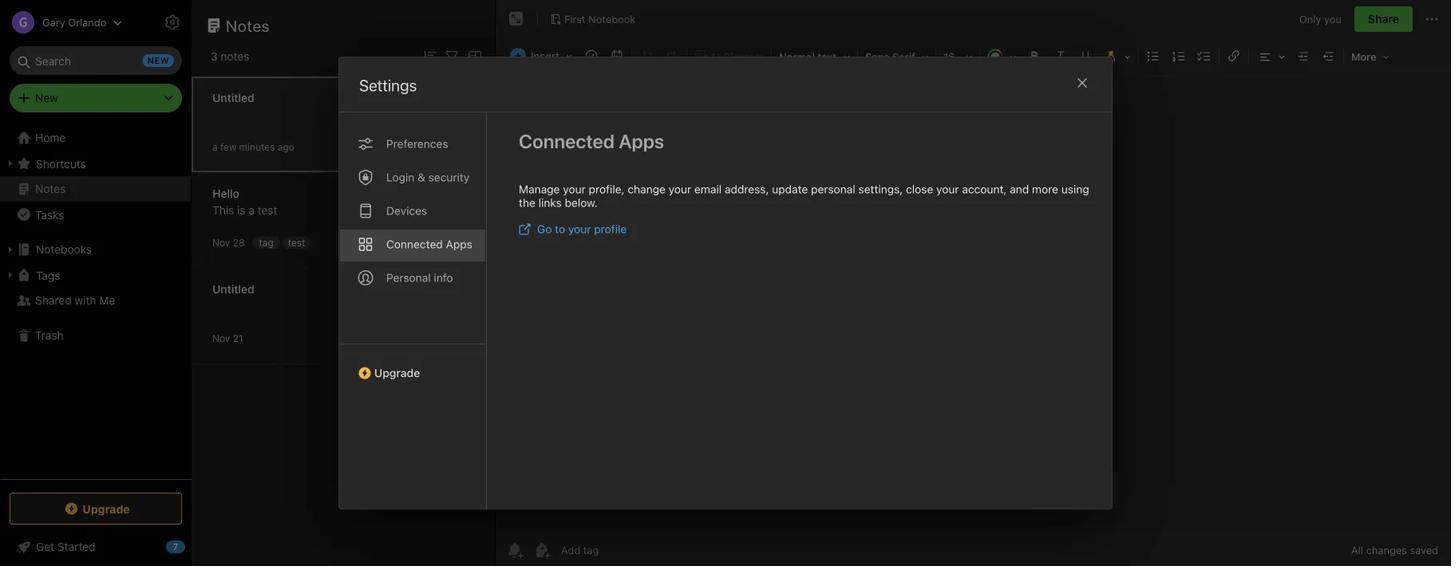 Task type: locate. For each thing, give the bounding box(es) containing it.
0 vertical spatial a
[[212, 142, 218, 153]]

go
[[537, 223, 552, 236]]

tasks
[[35, 208, 64, 221]]

shortcuts
[[36, 157, 86, 170]]

0 vertical spatial notes
[[226, 16, 270, 35]]

new button
[[10, 84, 182, 113]]

with
[[75, 294, 96, 307]]

your up the below.
[[563, 183, 586, 196]]

upgrade button inside 'tab list'
[[339, 344, 486, 386]]

indent image
[[1292, 45, 1315, 67]]

to
[[555, 223, 565, 236]]

1 untitled from the top
[[212, 91, 254, 105]]

a right is
[[249, 204, 255, 217]]

numbered list image
[[1168, 45, 1190, 67]]

nov for nov 28
[[212, 237, 230, 249]]

notes up tasks
[[35, 182, 66, 196]]

go to your profile button
[[519, 223, 627, 236]]

a
[[212, 142, 218, 153], [249, 204, 255, 217]]

0 vertical spatial nov
[[212, 237, 230, 249]]

0 horizontal spatial upgrade
[[82, 503, 130, 516]]

notes up the notes
[[226, 16, 270, 35]]

info
[[434, 271, 453, 285]]

0 horizontal spatial a
[[212, 142, 218, 153]]

alignment image
[[1251, 45, 1291, 67]]

nov left 21
[[212, 333, 230, 344]]

1 vertical spatial a
[[249, 204, 255, 217]]

0 horizontal spatial connected
[[386, 238, 443, 251]]

heading level image
[[773, 45, 856, 67]]

nov left the 28
[[212, 237, 230, 249]]

is
[[237, 204, 245, 217]]

personal info
[[386, 271, 453, 285]]

first
[[564, 13, 586, 25]]

nov
[[212, 237, 230, 249], [212, 333, 230, 344]]

1 horizontal spatial upgrade button
[[339, 344, 486, 386]]

calendar event image
[[606, 45, 628, 67]]

connected up personal info
[[386, 238, 443, 251]]

0 vertical spatial untitled
[[212, 91, 254, 105]]

tree
[[0, 125, 192, 479]]

only
[[1299, 13, 1321, 25]]

notes
[[221, 50, 249, 63]]

more image
[[1346, 45, 1395, 67]]

1 vertical spatial nov
[[212, 333, 230, 344]]

Search text field
[[21, 46, 171, 75]]

saved
[[1410, 545, 1438, 557]]

upgrade
[[374, 367, 420, 380], [82, 503, 130, 516]]

tab list
[[339, 113, 487, 509]]

2 nov from the top
[[212, 333, 230, 344]]

your right close
[[936, 183, 959, 196]]

a left few
[[212, 142, 218, 153]]

untitled down nov 28
[[212, 283, 254, 296]]

login
[[386, 171, 414, 184]]

and
[[1010, 183, 1029, 196]]

expand note image
[[507, 10, 526, 29]]

1 horizontal spatial connected
[[519, 130, 615, 152]]

1 horizontal spatial a
[[249, 204, 255, 217]]

connected
[[519, 130, 615, 152], [386, 238, 443, 251]]

bulleted list image
[[1142, 45, 1165, 67]]

test right is
[[258, 204, 277, 217]]

insert link image
[[1223, 45, 1245, 67]]

apps up 'info'
[[446, 238, 472, 251]]

share button
[[1354, 6, 1413, 32]]

outdent image
[[1318, 45, 1340, 67]]

untitled for 21
[[212, 283, 254, 296]]

21
[[233, 333, 243, 344]]

shared with me
[[35, 294, 115, 307]]

notes
[[226, 16, 270, 35], [35, 182, 66, 196]]

me
[[99, 294, 115, 307]]

None search field
[[21, 46, 171, 75]]

apps up change on the left of the page
[[619, 130, 664, 152]]

0 vertical spatial upgrade
[[374, 367, 420, 380]]

account,
[[962, 183, 1007, 196]]

notebooks link
[[0, 237, 191, 263]]

this
[[212, 204, 234, 217]]

1 vertical spatial test
[[288, 237, 305, 248]]

1 vertical spatial notes
[[35, 182, 66, 196]]

1 horizontal spatial upgrade
[[374, 367, 420, 380]]

0 horizontal spatial apps
[[446, 238, 472, 251]]

font size image
[[938, 45, 978, 67]]

your
[[563, 183, 586, 196], [669, 183, 691, 196], [936, 183, 959, 196], [568, 223, 591, 236]]

0 vertical spatial upgrade button
[[339, 344, 486, 386]]

tab list containing preferences
[[339, 113, 487, 509]]

0 horizontal spatial connected apps
[[386, 238, 472, 251]]

1 vertical spatial upgrade button
[[10, 493, 182, 525]]

note window element
[[496, 0, 1451, 567]]

profile
[[594, 223, 627, 236]]

personal
[[811, 183, 855, 196]]

28
[[233, 237, 245, 249]]

1 horizontal spatial apps
[[619, 130, 664, 152]]

2 untitled from the top
[[212, 283, 254, 296]]

login & security
[[386, 171, 470, 184]]

expand tags image
[[4, 269, 17, 282]]

nov for nov 21
[[212, 333, 230, 344]]

update
[[772, 183, 808, 196]]

first notebook
[[564, 13, 636, 25]]

1 vertical spatial untitled
[[212, 283, 254, 296]]

3 notes
[[211, 50, 249, 63]]

add a reminder image
[[505, 541, 524, 560]]

this is a test
[[212, 204, 277, 217]]

1 vertical spatial apps
[[446, 238, 472, 251]]

shared
[[35, 294, 72, 307]]

connected up manage at left top
[[519, 130, 615, 152]]

connected apps up "profile," on the top left of page
[[519, 130, 664, 152]]

nov 21
[[212, 333, 243, 344]]

1 nov from the top
[[212, 237, 230, 249]]

1 vertical spatial connected
[[386, 238, 443, 251]]

apps
[[619, 130, 664, 152], [446, 238, 472, 251]]

1 vertical spatial upgrade
[[82, 503, 130, 516]]

home
[[35, 131, 66, 144]]

a few minutes ago
[[212, 142, 294, 153]]

1 vertical spatial connected apps
[[386, 238, 472, 251]]

0 vertical spatial test
[[258, 204, 277, 217]]

1 horizontal spatial test
[[288, 237, 305, 248]]

your right to
[[568, 223, 591, 236]]

test right the tag
[[288, 237, 305, 248]]

personal
[[386, 271, 431, 285]]

nov 28
[[212, 237, 245, 249]]

1 horizontal spatial notes
[[226, 16, 270, 35]]

untitled
[[212, 91, 254, 105], [212, 283, 254, 296]]

connected apps
[[519, 130, 664, 152], [386, 238, 472, 251]]

upgrade button
[[339, 344, 486, 386], [10, 493, 182, 525]]

close image
[[1073, 73, 1092, 93]]

tags
[[36, 269, 60, 282]]

all
[[1351, 545, 1363, 557]]

home link
[[0, 125, 192, 151]]

1 horizontal spatial connected apps
[[519, 130, 664, 152]]

connected apps up personal info
[[386, 238, 472, 251]]

test
[[258, 204, 277, 217], [288, 237, 305, 248]]

highlight image
[[1098, 45, 1137, 67]]

few
[[220, 142, 236, 153]]

go to your profile
[[537, 223, 627, 236]]

untitled down the notes
[[212, 91, 254, 105]]

apps inside 'tab list'
[[446, 238, 472, 251]]

first notebook button
[[544, 8, 641, 30]]

preferences
[[386, 137, 448, 150]]

security
[[428, 171, 470, 184]]



Task type: vqa. For each thing, say whether or not it's contained in the screenshot.
"Scratch Pad" BUTTON
no



Task type: describe. For each thing, give the bounding box(es) containing it.
task image
[[580, 45, 603, 67]]

profile,
[[589, 183, 625, 196]]

italic image
[[1049, 45, 1071, 67]]

expand notebooks image
[[4, 243, 17, 256]]

tags button
[[0, 263, 191, 288]]

0 vertical spatial apps
[[619, 130, 664, 152]]

trash
[[35, 329, 64, 342]]

only you
[[1299, 13, 1342, 25]]

0 horizontal spatial notes
[[35, 182, 66, 196]]

notebooks
[[36, 243, 92, 256]]

untitled for few
[[212, 91, 254, 105]]

hello
[[212, 187, 239, 200]]

new
[[35, 91, 58, 105]]

ago
[[278, 142, 294, 153]]

tree containing home
[[0, 125, 192, 479]]

0 vertical spatial connected
[[519, 130, 615, 152]]

tag
[[259, 237, 274, 248]]

upgrade inside 'tab list'
[[374, 367, 420, 380]]

your left email
[[669, 183, 691, 196]]

&
[[418, 171, 425, 184]]

settings
[[359, 76, 417, 95]]

checklist image
[[1193, 45, 1216, 67]]

the
[[519, 196, 535, 210]]

devices
[[386, 204, 427, 218]]

links
[[539, 196, 562, 210]]

connected apps inside 'tab list'
[[386, 238, 472, 251]]

0 vertical spatial connected apps
[[519, 130, 664, 152]]

trash link
[[0, 323, 191, 349]]

close
[[906, 183, 933, 196]]

manage your profile, change your email address, update personal settings, close your account, and more using the links below.
[[519, 183, 1089, 210]]

all changes saved
[[1351, 545, 1438, 557]]

settings,
[[858, 183, 903, 196]]

font family image
[[860, 45, 934, 67]]

add tag image
[[532, 541, 552, 560]]

share
[[1368, 12, 1399, 26]]

bold image
[[1023, 45, 1046, 67]]

minutes
[[239, 142, 275, 153]]

shortcuts button
[[0, 151, 191, 176]]

changes
[[1366, 545, 1407, 557]]

shared with me link
[[0, 288, 191, 314]]

0 horizontal spatial upgrade button
[[10, 493, 182, 525]]

font color image
[[982, 45, 1022, 67]]

change
[[628, 183, 666, 196]]

settings image
[[163, 13, 182, 32]]

using
[[1061, 183, 1089, 196]]

manage
[[519, 183, 560, 196]]

email
[[694, 183, 722, 196]]

3
[[211, 50, 218, 63]]

insert image
[[506, 45, 578, 67]]

more
[[1032, 183, 1058, 196]]

below.
[[565, 196, 598, 210]]

address,
[[725, 183, 769, 196]]

underline image
[[1074, 45, 1097, 67]]

tasks button
[[0, 202, 191, 227]]

notebook
[[588, 13, 636, 25]]

you
[[1324, 13, 1342, 25]]

connected inside 'tab list'
[[386, 238, 443, 251]]

Note Editor text field
[[496, 77, 1451, 534]]

0 horizontal spatial test
[[258, 204, 277, 217]]

notes link
[[0, 176, 191, 202]]



